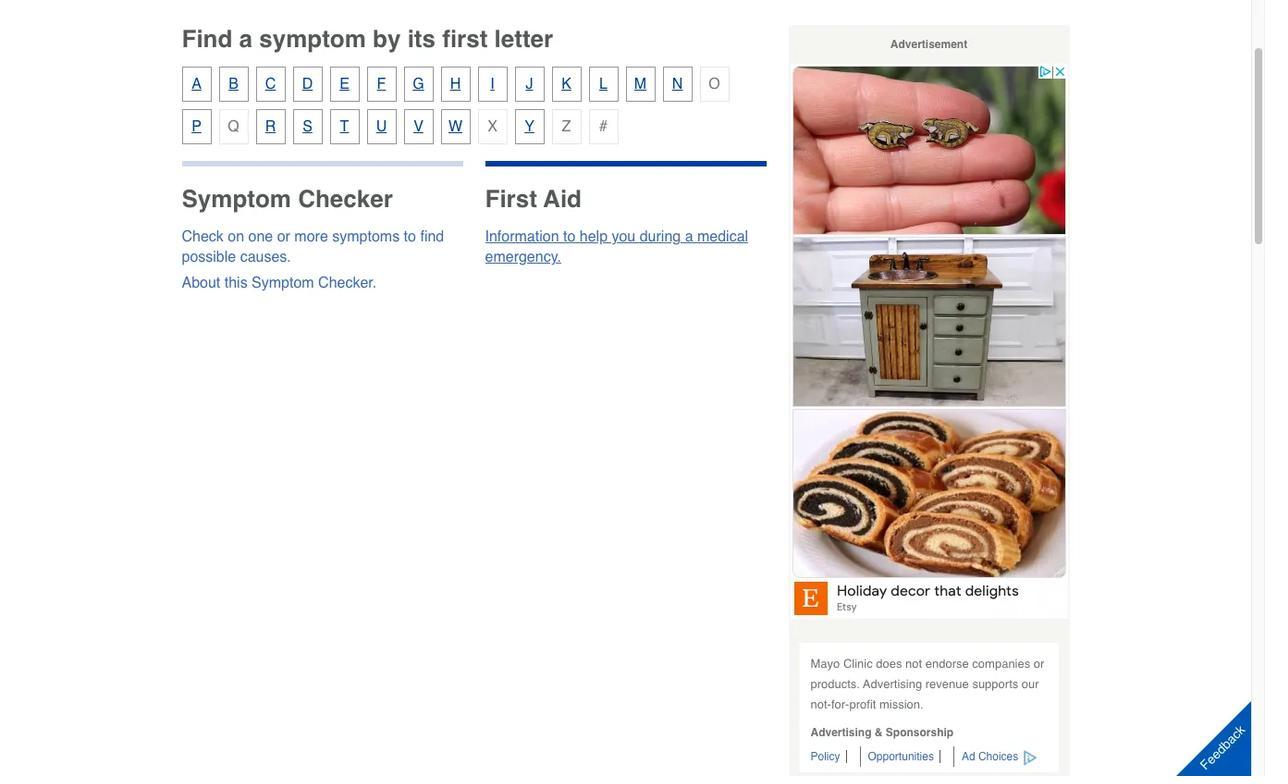 Task type: vqa. For each thing, say whether or not it's contained in the screenshot.
"Mayo" to the top
no



Task type: locate. For each thing, give the bounding box(es) containing it.
mayo
[[811, 657, 840, 671]]

opportunities link
[[868, 750, 941, 763]]

x
[[488, 118, 497, 135]]

t link
[[330, 109, 359, 144]]

u
[[376, 118, 387, 135]]

a inside information to help you during a medical emergency.
[[685, 228, 693, 245]]

a
[[239, 25, 253, 53], [685, 228, 693, 245]]

advertising up policy link
[[811, 726, 872, 739]]

symptoms
[[332, 228, 400, 245]]

to inside check on one or more symptoms to find possible causes. about this symptom checker.
[[404, 228, 416, 245]]

g link
[[404, 67, 433, 102]]

w link
[[441, 109, 470, 144]]

k
[[562, 76, 571, 92]]

about this symptom checker. link
[[182, 275, 377, 291]]

for-
[[831, 697, 850, 711]]

j
[[526, 76, 533, 92]]

information to help you during a medical emergency.
[[485, 228, 748, 265]]

our
[[1022, 677, 1039, 691]]

0 vertical spatial or
[[277, 228, 290, 245]]

to left help
[[563, 228, 576, 245]]

v
[[414, 118, 423, 135]]

or up our
[[1034, 657, 1045, 671]]

does
[[876, 657, 902, 671]]

advertising down does
[[863, 677, 922, 691]]

1 horizontal spatial or
[[1034, 657, 1045, 671]]

1 vertical spatial advertising
[[811, 726, 872, 739]]

y
[[525, 118, 534, 135]]

emergency.
[[485, 249, 561, 265]]

a right find
[[239, 25, 253, 53]]

v link
[[404, 109, 433, 144]]

0 horizontal spatial or
[[277, 228, 290, 245]]

main content containing find a symptom by its first letter
[[182, 25, 766, 338]]

to inside information to help you during a medical emergency.
[[563, 228, 576, 245]]

symptom up on
[[182, 185, 291, 213]]

p link
[[182, 109, 211, 144]]

e
[[340, 76, 349, 92]]

during
[[640, 228, 681, 245]]

first
[[485, 185, 537, 213]]

1 vertical spatial a
[[685, 228, 693, 245]]

h link
[[441, 67, 470, 102]]

i
[[490, 76, 495, 92]]

1 vertical spatial symptom
[[252, 275, 314, 291]]

l
[[599, 76, 608, 92]]

about
[[182, 275, 220, 291]]

symptom down causes.
[[252, 275, 314, 291]]

o
[[709, 76, 720, 92]]

advertisement region
[[790, 64, 1068, 620]]

0 horizontal spatial a
[[239, 25, 253, 53]]

a right during
[[685, 228, 693, 245]]

1 horizontal spatial to
[[563, 228, 576, 245]]

or right one
[[277, 228, 290, 245]]

b
[[229, 76, 238, 92]]

&
[[875, 726, 883, 739]]

a
[[192, 76, 201, 92]]

e link
[[330, 67, 359, 102]]

h
[[450, 76, 461, 92]]

1 vertical spatial or
[[1034, 657, 1045, 671]]

advertising & sponsorship
[[811, 726, 954, 739]]

this
[[225, 275, 248, 291]]

letter
[[494, 25, 553, 53]]

2 to from the left
[[563, 228, 576, 245]]

to left find
[[404, 228, 416, 245]]

feedback button
[[1161, 686, 1265, 776]]

i link
[[478, 67, 507, 102]]

on
[[228, 228, 244, 245]]

first aid
[[485, 185, 582, 213]]

feedback
[[1198, 722, 1248, 773]]

or inside mayo clinic does not endorse companies or products. advertising revenue supports our not-for-profit mission.
[[1034, 657, 1045, 671]]

to
[[404, 228, 416, 245], [563, 228, 576, 245]]

revenue
[[926, 677, 969, 691]]

d
[[302, 76, 313, 92]]

advertising inside mayo clinic does not endorse companies or products. advertising revenue supports our not-for-profit mission.
[[863, 677, 922, 691]]

j link
[[515, 67, 544, 102]]

advertisement
[[891, 38, 968, 51]]

main content
[[182, 25, 766, 338]]

g
[[413, 76, 424, 92]]

1 horizontal spatial a
[[685, 228, 693, 245]]

advertising
[[863, 677, 922, 691], [811, 726, 872, 739]]

0 horizontal spatial to
[[404, 228, 416, 245]]

checker.
[[318, 275, 377, 291]]

1 to from the left
[[404, 228, 416, 245]]

0 vertical spatial advertising
[[863, 677, 922, 691]]

products.
[[811, 677, 860, 691]]

w
[[449, 118, 463, 135]]

t
[[340, 118, 349, 135]]

profit
[[850, 697, 876, 711]]

choices
[[979, 750, 1019, 763]]

one
[[248, 228, 273, 245]]

m
[[634, 76, 647, 92]]



Task type: describe. For each thing, give the bounding box(es) containing it.
find
[[420, 228, 444, 245]]

y link
[[515, 109, 544, 144]]

d link
[[293, 67, 322, 102]]

k link
[[552, 67, 581, 102]]

s
[[303, 118, 312, 135]]

ad
[[962, 750, 975, 763]]

check on one or more symptoms to find possible causes. about this symptom checker.
[[182, 228, 444, 291]]

c link
[[256, 67, 285, 102]]

f
[[377, 76, 386, 92]]

b link
[[219, 67, 248, 102]]

policy link
[[811, 750, 847, 763]]

check on one or more symptoms to find possible causes. link
[[182, 228, 444, 265]]

causes.
[[240, 249, 291, 265]]

aid
[[544, 185, 582, 213]]

c
[[265, 76, 276, 92]]

find a symptom by its first letter
[[182, 25, 553, 53]]

mayo clinic does not endorse companies or products. advertising revenue supports our not-for-profit mission.
[[811, 657, 1045, 711]]

f link
[[367, 67, 396, 102]]

supports
[[973, 677, 1019, 691]]

first
[[442, 25, 488, 53]]

policy
[[811, 750, 840, 763]]

sponsorship
[[886, 726, 954, 739]]

help
[[580, 228, 608, 245]]

information
[[485, 228, 559, 245]]

opportunities
[[868, 750, 934, 763]]

possible
[[182, 249, 236, 265]]

not-
[[811, 697, 831, 711]]

n
[[672, 76, 683, 92]]

0 vertical spatial a
[[239, 25, 253, 53]]

symptom
[[259, 25, 366, 53]]

n link
[[663, 67, 692, 102]]

medical
[[697, 228, 748, 245]]

a link
[[182, 67, 211, 102]]

ad choices link
[[962, 750, 1037, 763]]

s link
[[293, 109, 322, 144]]

z
[[562, 118, 571, 135]]

check
[[182, 228, 224, 245]]

symptom checker
[[182, 185, 393, 213]]

not
[[906, 657, 922, 671]]

more
[[294, 228, 328, 245]]

symptom inside check on one or more symptoms to find possible causes. about this symptom checker.
[[252, 275, 314, 291]]

by
[[373, 25, 401, 53]]

l link
[[589, 67, 618, 102]]

p
[[192, 118, 201, 135]]

#
[[599, 118, 608, 135]]

r link
[[256, 109, 285, 144]]

mission.
[[880, 697, 924, 711]]

its
[[408, 25, 436, 53]]

you
[[612, 228, 636, 245]]

clinic
[[843, 657, 873, 671]]

r
[[265, 118, 276, 135]]

q
[[228, 118, 239, 135]]

companies
[[973, 657, 1031, 671]]

find
[[182, 25, 233, 53]]

m link
[[626, 67, 655, 102]]

endorse
[[926, 657, 969, 671]]

or inside check on one or more symptoms to find possible causes. about this symptom checker.
[[277, 228, 290, 245]]

checker
[[298, 185, 393, 213]]

ad choices
[[962, 750, 1019, 763]]

0 vertical spatial symptom
[[182, 185, 291, 213]]



